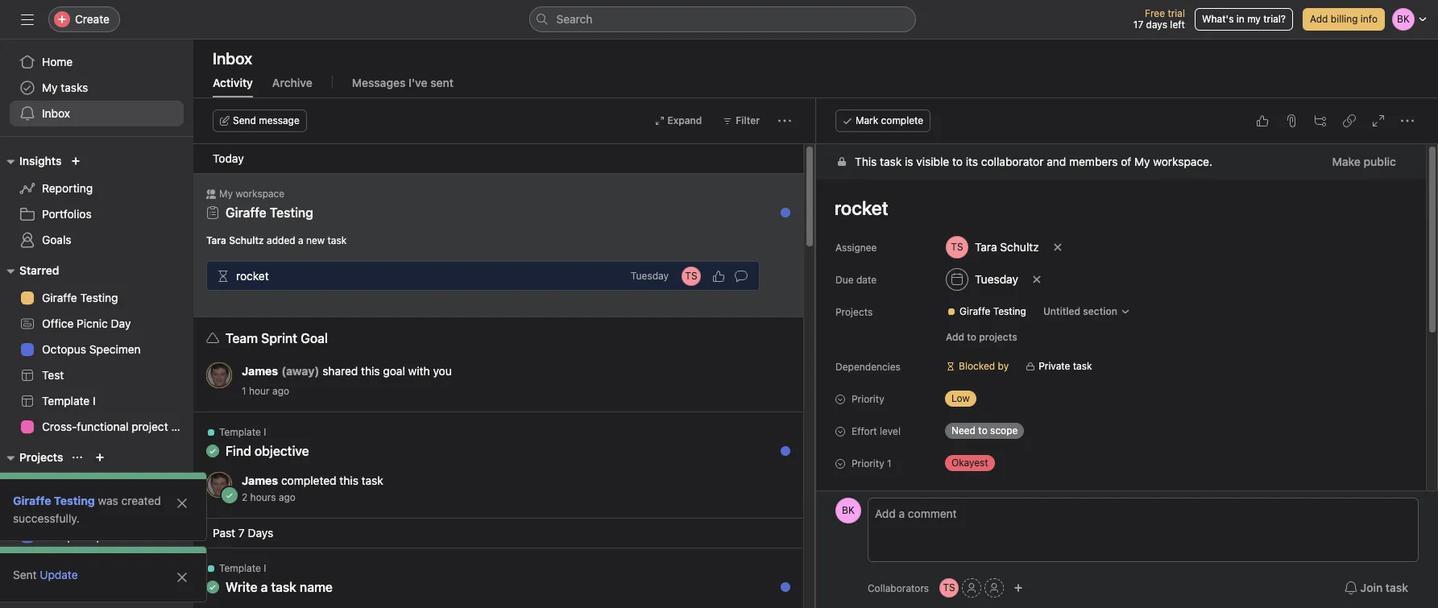Task type: locate. For each thing, give the bounding box(es) containing it.
giraffe testing up the successfully.
[[13, 494, 95, 508]]

1 vertical spatial inbox
[[42, 106, 70, 120]]

portfolios
[[42, 207, 92, 221]]

dependencies image
[[217, 269, 230, 282]]

insights element
[[0, 147, 193, 256]]

add up the "blocked"
[[946, 331, 964, 343]]

1 horizontal spatial inbox
[[213, 49, 252, 68]]

priority for priority 1
[[852, 458, 884, 470]]

octopus specimen link up marketing dashboards
[[10, 524, 184, 549]]

2 cross-functional project plan link from the top
[[10, 498, 193, 524]]

home
[[42, 55, 73, 68]]

schultz left added
[[229, 234, 264, 247]]

completed
[[281, 474, 336, 487]]

goal
[[383, 364, 405, 378]]

0 vertical spatial cross-functional project plan link
[[10, 414, 193, 440]]

james up hour
[[242, 364, 278, 378]]

giraffe inside rocket dialog
[[960, 305, 990, 317]]

cross- left was
[[42, 504, 77, 517]]

1 horizontal spatial 1
[[887, 458, 892, 470]]

dashboards
[[97, 555, 158, 569]]

specimen up dashboards
[[89, 529, 141, 543]]

project down test "link"
[[132, 420, 168, 433]]

archive all image
[[773, 193, 786, 205]]

octopus specimen link for picnic
[[10, 337, 184, 363]]

blocked by
[[959, 360, 1009, 372]]

write a task name
[[226, 580, 333, 595]]

a left new
[[298, 234, 303, 247]]

schultz up clear due date image
[[1000, 240, 1039, 254]]

schultz inside dropdown button
[[1000, 240, 1039, 254]]

i up write a task name
[[264, 562, 266, 574]]

add or remove collaborators image
[[1014, 583, 1023, 593]]

task right new
[[327, 234, 347, 247]]

2 specimen from the top
[[89, 529, 141, 543]]

ja button left 2
[[206, 472, 232, 498]]

ja button left hour
[[206, 363, 232, 388]]

0 vertical spatial james link
[[242, 364, 278, 378]]

cross-functional project plan link inside starred element
[[10, 414, 193, 440]]

inbox down my tasks
[[42, 106, 70, 120]]

0 vertical spatial octopus specimen
[[42, 342, 141, 356]]

1 horizontal spatial this
[[361, 364, 380, 378]]

0 vertical spatial functional
[[77, 420, 129, 433]]

2 octopus specimen from the top
[[42, 529, 141, 543]]

plan inside starred element
[[171, 420, 193, 433]]

what's
[[1202, 13, 1234, 25]]

this inside "james (away) shared this goal with you 1 hour ago"
[[361, 364, 380, 378]]

of
[[1121, 155, 1131, 168]]

a right "write" at the left
[[261, 580, 268, 595]]

its
[[966, 155, 978, 168]]

octopus specimen link
[[10, 337, 184, 363], [10, 524, 184, 549]]

free trial 17 days left
[[1133, 7, 1185, 31]]

specimen inside starred element
[[89, 342, 141, 356]]

0 horizontal spatial 1
[[242, 385, 246, 397]]

tuesday
[[631, 270, 669, 282], [975, 272, 1018, 286]]

to inside button
[[967, 331, 976, 343]]

blocked by button
[[939, 355, 1016, 378]]

0 horizontal spatial schultz
[[229, 234, 264, 247]]

2 ja from the top
[[214, 479, 224, 491]]

functional inside projects element
[[77, 504, 129, 517]]

search list box
[[529, 6, 916, 32]]

close image
[[176, 497, 189, 510], [176, 571, 189, 584]]

cross-functional project plan link up marketing dashboards
[[10, 498, 193, 524]]

0 horizontal spatial ts
[[685, 269, 697, 282]]

template i
[[42, 394, 96, 408], [219, 426, 266, 438], [42, 478, 96, 491], [219, 562, 266, 574]]

cross-functional project plan for the cross-functional project plan link inside the starred element
[[42, 420, 193, 433]]

1 vertical spatial template i link
[[10, 472, 184, 498]]

1 cross-functional project plan link from the top
[[10, 414, 193, 440]]

giraffe testing
[[226, 205, 313, 220], [42, 291, 118, 305], [960, 305, 1026, 317], [13, 494, 95, 508]]

ts inside rocket dialog
[[943, 582, 955, 594]]

1 horizontal spatial add
[[1310, 13, 1328, 25]]

2 james from the top
[[242, 474, 278, 487]]

0 vertical spatial close image
[[176, 497, 189, 510]]

1 horizontal spatial tuesday
[[975, 272, 1018, 286]]

clear due date image
[[1032, 275, 1042, 284]]

my inside global element
[[42, 81, 58, 94]]

giraffe testing link up the successfully.
[[13, 494, 95, 508]]

i up find objective
[[264, 426, 266, 438]]

1 vertical spatial projects
[[19, 450, 63, 464]]

tara schultz button
[[939, 233, 1046, 262]]

james link up hour
[[242, 364, 278, 378]]

join task
[[1360, 581, 1408, 595]]

octopus
[[42, 342, 86, 356], [42, 529, 86, 543]]

0 vertical spatial priority
[[852, 393, 884, 405]]

1 vertical spatial priority
[[852, 458, 884, 470]]

1 horizontal spatial to
[[967, 331, 976, 343]]

octopus specimen link inside starred element
[[10, 337, 184, 363]]

1 ja from the top
[[214, 369, 224, 381]]

testing inside starred element
[[80, 291, 118, 305]]

1 vertical spatial ts
[[943, 582, 955, 594]]

giraffe testing inside starred element
[[42, 291, 118, 305]]

1 priority from the top
[[852, 393, 884, 405]]

cross-functional project plan inside starred element
[[42, 420, 193, 433]]

octopus specimen down 'picnic'
[[42, 342, 141, 356]]

template i down test
[[42, 394, 96, 408]]

specimen inside projects element
[[89, 529, 141, 543]]

message
[[259, 114, 300, 126]]

projects
[[979, 331, 1017, 343]]

1 cross- from the top
[[42, 420, 77, 433]]

1 vertical spatial cross-
[[42, 504, 77, 517]]

add left the billing
[[1310, 13, 1328, 25]]

1 vertical spatial plan
[[171, 504, 193, 517]]

0 vertical spatial 1
[[242, 385, 246, 397]]

giraffe testing up projects
[[960, 305, 1026, 317]]

tara schultz added a new task
[[206, 234, 347, 247]]

giraffe testing up "office picnic day"
[[42, 291, 118, 305]]

starred element
[[0, 256, 193, 443]]

0 horizontal spatial 0 likes. click to like this task image
[[712, 269, 725, 282]]

to inside "dropdown button"
[[978, 425, 988, 437]]

tara up dependencies image at left
[[206, 234, 226, 247]]

template
[[42, 394, 90, 408], [219, 426, 261, 438], [42, 478, 90, 491], [219, 562, 261, 574]]

2 vertical spatial my
[[219, 188, 233, 200]]

2 octopus from the top
[[42, 529, 86, 543]]

archive
[[272, 76, 312, 89]]

2 vertical spatial to
[[978, 425, 988, 437]]

cross- inside starred element
[[42, 420, 77, 433]]

trial?
[[1263, 13, 1286, 25]]

0 likes. click to like this task image
[[1256, 114, 1269, 127], [712, 269, 725, 282]]

james inside james completed this task 2 hours ago
[[242, 474, 278, 487]]

ts button right collaborators
[[939, 578, 959, 598]]

1 vertical spatial james
[[242, 474, 278, 487]]

cross-functional project plan link up new project or portfolio "icon"
[[10, 414, 193, 440]]

1 vertical spatial james link
[[242, 474, 278, 487]]

to left projects
[[967, 331, 976, 343]]

octopus for cross-
[[42, 529, 86, 543]]

giraffe testing link
[[226, 205, 313, 220], [10, 285, 184, 311], [940, 304, 1033, 320], [13, 494, 95, 508]]

0 vertical spatial octopus
[[42, 342, 86, 356]]

1 vertical spatial ts button
[[939, 578, 959, 598]]

tuesday button
[[631, 270, 669, 282]]

specimen for functional
[[89, 529, 141, 543]]

functional up marketing dashboards
[[77, 504, 129, 517]]

1 octopus specimen from the top
[[42, 342, 141, 356]]

2 octopus specimen link from the top
[[10, 524, 184, 549]]

1 close image from the top
[[176, 497, 189, 510]]

specimen down day
[[89, 342, 141, 356]]

template i link down test
[[10, 388, 184, 414]]

0 vertical spatial cross-functional project plan
[[42, 420, 193, 433]]

schultz
[[229, 234, 264, 247], [1000, 240, 1039, 254]]

1 vertical spatial cross-functional project plan
[[42, 504, 193, 517]]

cross- up show options, current sort, top icon
[[42, 420, 77, 433]]

ts for the bottom ts button
[[943, 582, 955, 594]]

ja for 1st ja button from the top
[[214, 369, 224, 381]]

inbox link
[[10, 101, 184, 126]]

hide sidebar image
[[21, 13, 34, 26]]

1 left hour
[[242, 385, 246, 397]]

octopus down the successfully.
[[42, 529, 86, 543]]

free
[[1145, 7, 1165, 19]]

team
[[226, 331, 258, 346]]

cross-functional project plan up new project or portfolio "icon"
[[42, 420, 193, 433]]

ts right tuesday button
[[685, 269, 697, 282]]

0 vertical spatial inbox
[[213, 49, 252, 68]]

james inside "james (away) shared this goal with you 1 hour ago"
[[242, 364, 278, 378]]

0 vertical spatial ago
[[272, 385, 289, 397]]

my left workspace on the top
[[219, 188, 233, 200]]

testing inside rocket dialog
[[993, 305, 1026, 317]]

0 vertical spatial template i link
[[10, 388, 184, 414]]

octopus specimen for functional
[[42, 529, 141, 543]]

testing up added
[[270, 205, 313, 220]]

is
[[905, 155, 913, 168]]

1 vertical spatial add
[[946, 331, 964, 343]]

tara
[[206, 234, 226, 247], [975, 240, 997, 254]]

1 vertical spatial ja button
[[206, 472, 232, 498]]

(away)
[[281, 364, 319, 378]]

a
[[298, 234, 303, 247], [261, 580, 268, 595]]

projects element
[[0, 443, 193, 608]]

i up 'was created successfully.'
[[93, 478, 96, 491]]

1 horizontal spatial ts
[[943, 582, 955, 594]]

1 vertical spatial my
[[1134, 155, 1150, 168]]

project right was
[[132, 504, 168, 517]]

close image right created
[[176, 497, 189, 510]]

template i inside projects element
[[42, 478, 96, 491]]

ts button
[[682, 266, 701, 286], [939, 578, 959, 598]]

low button
[[939, 388, 1035, 410]]

1 down level
[[887, 458, 892, 470]]

i down test "link"
[[93, 394, 96, 408]]

task right the completed
[[361, 474, 383, 487]]

2 horizontal spatial my
[[1134, 155, 1150, 168]]

ts right collaborators
[[943, 582, 955, 594]]

cross-functional project plan link inside projects element
[[10, 498, 193, 524]]

projects inside main content
[[835, 306, 873, 318]]

giraffe up the add to projects
[[960, 305, 990, 317]]

template inside starred element
[[42, 394, 90, 408]]

by
[[998, 360, 1009, 372]]

0 horizontal spatial ts button
[[682, 266, 701, 286]]

inbox inside global element
[[42, 106, 70, 120]]

0 horizontal spatial my
[[42, 81, 58, 94]]

okayest
[[951, 457, 988, 469]]

functional inside starred element
[[77, 420, 129, 433]]

2 project from the top
[[132, 504, 168, 517]]

octopus specimen link down 'picnic'
[[10, 337, 184, 363]]

plan
[[171, 420, 193, 433], [171, 504, 193, 517]]

i inside projects element
[[93, 478, 96, 491]]

estimate
[[875, 490, 915, 502]]

create button
[[48, 6, 120, 32]]

i
[[93, 394, 96, 408], [264, 426, 266, 438], [93, 478, 96, 491], [264, 562, 266, 574]]

priority
[[852, 393, 884, 405], [852, 458, 884, 470]]

0 vertical spatial james
[[242, 364, 278, 378]]

schultz for tara schultz added a new task
[[229, 234, 264, 247]]

private
[[1039, 360, 1070, 372]]

octopus inside starred element
[[42, 342, 86, 356]]

task inside button
[[1386, 581, 1408, 595]]

1 vertical spatial cross-functional project plan link
[[10, 498, 193, 524]]

project inside projects element
[[132, 504, 168, 517]]

james up the hours
[[242, 474, 278, 487]]

template up "write" at the left
[[219, 562, 261, 574]]

template i inside starred element
[[42, 394, 96, 408]]

find objective
[[226, 444, 309, 458]]

1 horizontal spatial tara
[[975, 240, 997, 254]]

testing up projects
[[993, 305, 1026, 317]]

cost estimate
[[852, 490, 915, 502]]

ts for the topmost ts button
[[685, 269, 697, 282]]

cross- for the cross-functional project plan link within the projects element
[[42, 504, 77, 517]]

hour
[[249, 385, 270, 397]]

public
[[1364, 155, 1396, 168]]

1 horizontal spatial ts button
[[939, 578, 959, 598]]

1 vertical spatial ago
[[279, 491, 296, 504]]

template i link down new project or portfolio "icon"
[[10, 472, 184, 498]]

ts button right tuesday button
[[682, 266, 701, 286]]

this left goal
[[361, 364, 380, 378]]

1 vertical spatial octopus specimen link
[[10, 524, 184, 549]]

invite button
[[15, 573, 85, 602]]

make public button
[[1322, 147, 1407, 176]]

1 project from the top
[[132, 420, 168, 433]]

1 cross-functional project plan from the top
[[42, 420, 193, 433]]

my inside rocket dialog
[[1134, 155, 1150, 168]]

tara inside dropdown button
[[975, 240, 997, 254]]

ja button
[[206, 363, 232, 388], [206, 472, 232, 498]]

inbox up activity
[[213, 49, 252, 68]]

task left is
[[880, 155, 902, 168]]

1 james link from the top
[[242, 364, 278, 378]]

0 horizontal spatial inbox
[[42, 106, 70, 120]]

0 vertical spatial plan
[[171, 420, 193, 433]]

0 vertical spatial project
[[132, 420, 168, 433]]

0 likes. click to like this task image left attachments: add a file to this task, rocket image
[[1256, 114, 1269, 127]]

tara for tara schultz added a new task
[[206, 234, 226, 247]]

1 vertical spatial specimen
[[89, 529, 141, 543]]

1 vertical spatial octopus specimen
[[42, 529, 141, 543]]

1
[[242, 385, 246, 397], [887, 458, 892, 470]]

projects
[[835, 306, 873, 318], [19, 450, 63, 464]]

2 plan from the top
[[171, 504, 193, 517]]

1 specimen from the top
[[89, 342, 141, 356]]

1 horizontal spatial my
[[219, 188, 233, 200]]

add billing info button
[[1303, 8, 1385, 31]]

1 horizontal spatial projects
[[835, 306, 873, 318]]

0 vertical spatial octopus specimen link
[[10, 337, 184, 363]]

2 functional from the top
[[77, 504, 129, 517]]

0 vertical spatial projects
[[835, 306, 873, 318]]

octopus down office
[[42, 342, 86, 356]]

2 cross- from the top
[[42, 504, 77, 517]]

giraffe up office
[[42, 291, 77, 305]]

template down test
[[42, 394, 90, 408]]

join task button
[[1334, 574, 1419, 603]]

test link
[[10, 363, 184, 388]]

ago inside james completed this task 2 hours ago
[[279, 491, 296, 504]]

james for completed
[[242, 474, 278, 487]]

1 vertical spatial functional
[[77, 504, 129, 517]]

2 priority from the top
[[852, 458, 884, 470]]

new project or portfolio image
[[95, 453, 105, 462]]

add inside rocket dialog
[[946, 331, 964, 343]]

octopus specimen link inside projects element
[[10, 524, 184, 549]]

task name
[[271, 580, 333, 595]]

reporting link
[[10, 176, 184, 201]]

0 likes. click to like this task image left 0 comments icon
[[712, 269, 725, 282]]

tara for tara schultz
[[975, 240, 997, 254]]

0 horizontal spatial add
[[946, 331, 964, 343]]

remove assignee image
[[1053, 242, 1062, 252]]

1 vertical spatial 1
[[887, 458, 892, 470]]

0 vertical spatial ts
[[685, 269, 697, 282]]

2 horizontal spatial to
[[978, 425, 988, 437]]

hours
[[250, 491, 276, 504]]

new image
[[71, 156, 81, 166]]

0 vertical spatial ja button
[[206, 363, 232, 388]]

projects down due date
[[835, 306, 873, 318]]

1 vertical spatial 0 likes. click to like this task image
[[712, 269, 725, 282]]

0 horizontal spatial projects
[[19, 450, 63, 464]]

testing up office picnic day link
[[80, 291, 118, 305]]

octopus specimen link for functional
[[10, 524, 184, 549]]

giraffe inside starred element
[[42, 291, 77, 305]]

1 vertical spatial ja
[[214, 479, 224, 491]]

1 vertical spatial close image
[[176, 571, 189, 584]]

cross-
[[42, 420, 77, 433], [42, 504, 77, 517]]

1 functional from the top
[[77, 420, 129, 433]]

0 horizontal spatial a
[[261, 580, 268, 595]]

my tasks link
[[10, 75, 184, 101]]

plan for the cross-functional project plan link inside the starred element
[[171, 420, 193, 433]]

and
[[1047, 155, 1066, 168]]

giraffe testing link down workspace on the top
[[226, 205, 313, 220]]

1 vertical spatial to
[[967, 331, 976, 343]]

octopus specimen inside projects element
[[42, 529, 141, 543]]

1 octopus specimen link from the top
[[10, 337, 184, 363]]

cross-functional project plan up dashboards
[[42, 504, 193, 517]]

ago right the hours
[[279, 491, 296, 504]]

tara up tuesday dropdown button
[[975, 240, 997, 254]]

2 cross-functional project plan from the top
[[42, 504, 193, 517]]

0 vertical spatial to
[[952, 155, 963, 168]]

0 horizontal spatial this
[[339, 474, 358, 487]]

template i down show options, current sort, top icon
[[42, 478, 96, 491]]

this
[[361, 364, 380, 378], [339, 474, 358, 487]]

james link up the hours
[[242, 474, 278, 487]]

my
[[42, 81, 58, 94], [1134, 155, 1150, 168], [219, 188, 233, 200]]

join
[[1360, 581, 1383, 595]]

1 vertical spatial project
[[132, 504, 168, 517]]

testing up the successfully.
[[54, 494, 95, 508]]

1 octopus from the top
[[42, 342, 86, 356]]

more actions image
[[778, 114, 791, 127]]

template inside projects element
[[42, 478, 90, 491]]

left
[[1170, 19, 1185, 31]]

close image left "write" at the left
[[176, 571, 189, 584]]

octopus specimen up the "marketing dashboards" link
[[42, 529, 141, 543]]

0 vertical spatial ja
[[214, 369, 224, 381]]

ago
[[272, 385, 289, 397], [279, 491, 296, 504]]

priority down effort
[[852, 458, 884, 470]]

0 vertical spatial my
[[42, 81, 58, 94]]

task right private
[[1073, 360, 1092, 372]]

add to projects button
[[939, 326, 1025, 349]]

my right of
[[1134, 155, 1150, 168]]

scope
[[990, 425, 1018, 437]]

giraffe testing link up the add to projects
[[940, 304, 1033, 320]]

to right need
[[978, 425, 988, 437]]

0 vertical spatial cross-
[[42, 420, 77, 433]]

effort
[[852, 425, 877, 437]]

my left the tasks
[[42, 81, 58, 94]]

giraffe testing link inside main content
[[940, 304, 1033, 320]]

this inside james completed this task 2 hours ago
[[339, 474, 358, 487]]

cross-functional project plan inside projects element
[[42, 504, 193, 517]]

plan inside projects element
[[171, 504, 193, 517]]

0 vertical spatial add
[[1310, 13, 1328, 25]]

project for the cross-functional project plan link within the projects element
[[132, 504, 168, 517]]

main content containing this task is visible to its collaborator and members of my workspace.
[[816, 144, 1426, 608]]

1 vertical spatial octopus
[[42, 529, 86, 543]]

to left its
[[952, 155, 963, 168]]

task right join
[[1386, 581, 1408, 595]]

my tasks
[[42, 81, 88, 94]]

priority down dependencies
[[852, 393, 884, 405]]

ago right hour
[[272, 385, 289, 397]]

main content
[[816, 144, 1426, 608]]

octopus inside projects element
[[42, 529, 86, 543]]

2 close image from the top
[[176, 571, 189, 584]]

octopus specimen inside starred element
[[42, 342, 141, 356]]

0 vertical spatial this
[[361, 364, 380, 378]]

1 horizontal spatial schultz
[[1000, 240, 1039, 254]]

0 horizontal spatial tara
[[206, 234, 226, 247]]

1 horizontal spatial a
[[298, 234, 303, 247]]

1 james from the top
[[242, 364, 278, 378]]

this right the completed
[[339, 474, 358, 487]]

1 template i link from the top
[[10, 388, 184, 414]]

functional up new project or portfolio "icon"
[[77, 420, 129, 433]]

to for add
[[967, 331, 976, 343]]

james for (away)
[[242, 364, 278, 378]]

projects left show options, current sort, top icon
[[19, 450, 63, 464]]

cross- inside projects element
[[42, 504, 77, 517]]

template down show options, current sort, top icon
[[42, 478, 90, 491]]

inbox
[[213, 49, 252, 68], [42, 106, 70, 120]]

0 vertical spatial specimen
[[89, 342, 141, 356]]

1 plan from the top
[[171, 420, 193, 433]]

1 vertical spatial this
[[339, 474, 358, 487]]

project inside starred element
[[132, 420, 168, 433]]

test
[[42, 368, 64, 382]]

james completed this task 2 hours ago
[[242, 474, 383, 504]]

specimen for picnic
[[89, 342, 141, 356]]

1 horizontal spatial 0 likes. click to like this task image
[[1256, 114, 1269, 127]]



Task type: vqa. For each thing, say whether or not it's contained in the screenshot.
the Dismiss icon related to plan
no



Task type: describe. For each thing, give the bounding box(es) containing it.
Task Name text field
[[824, 189, 1407, 226]]

reporting
[[42, 181, 93, 195]]

portfolios link
[[10, 201, 184, 227]]

marketing dashboards link
[[10, 549, 184, 575]]

team sprint goal
[[226, 331, 328, 346]]

template up find objective
[[219, 426, 261, 438]]

full screen image
[[1372, 114, 1385, 127]]

0 comments image
[[735, 269, 748, 282]]

need
[[951, 425, 976, 437]]

0 horizontal spatial tuesday
[[631, 270, 669, 282]]

days
[[1146, 19, 1167, 31]]

0 vertical spatial a
[[298, 234, 303, 247]]

insights
[[19, 154, 62, 168]]

picnic
[[77, 317, 108, 330]]

attachments: add a file to this task, rocket image
[[1285, 114, 1298, 127]]

2 template i link from the top
[[10, 472, 184, 498]]

task for join
[[1386, 581, 1408, 595]]

starred
[[19, 263, 59, 277]]

trial
[[1168, 7, 1185, 19]]

priority for priority
[[852, 393, 884, 405]]

ja for second ja button from the top
[[214, 479, 224, 491]]

complete
[[881, 114, 923, 126]]

expand
[[668, 114, 702, 126]]

untitled
[[1043, 305, 1080, 317]]

you
[[433, 364, 452, 378]]

due date
[[835, 274, 877, 286]]

day
[[111, 317, 131, 330]]

1 ja button from the top
[[206, 363, 232, 388]]

tuesday button
[[939, 265, 1026, 294]]

marketing
[[42, 555, 94, 569]]

activity
[[213, 76, 253, 89]]

add to projects
[[946, 331, 1017, 343]]

17
[[1133, 19, 1143, 31]]

task for private
[[1073, 360, 1092, 372]]

due
[[835, 274, 854, 286]]

0 vertical spatial ts button
[[682, 266, 701, 286]]

make
[[1332, 155, 1361, 168]]

task inside james completed this task 2 hours ago
[[361, 474, 383, 487]]

filter
[[736, 114, 760, 126]]

members
[[1069, 155, 1118, 168]]

archive notifications image
[[773, 567, 786, 580]]

this
[[855, 155, 877, 168]]

starred button
[[0, 261, 59, 280]]

schultz for tara schultz
[[1000, 240, 1039, 254]]

messages
[[352, 76, 406, 89]]

template i up "write" at the left
[[219, 562, 266, 574]]

collaborators
[[868, 582, 929, 594]]

projects inside 'projects' dropdown button
[[19, 450, 63, 464]]

make public
[[1332, 155, 1396, 168]]

dependencies
[[835, 361, 901, 373]]

office picnic day link
[[10, 311, 184, 337]]

more actions for this task image
[[1401, 114, 1414, 127]]

marketing dashboards
[[42, 555, 158, 569]]

sprint goal
[[261, 331, 328, 346]]

projects button
[[0, 448, 63, 467]]

add subtask image
[[1314, 114, 1327, 127]]

main content inside rocket dialog
[[816, 144, 1426, 608]]

goals link
[[10, 227, 184, 253]]

to for need
[[978, 425, 988, 437]]

date
[[856, 274, 877, 286]]

this task is visible to its collaborator and members of my workspace.
[[855, 155, 1212, 168]]

functional for the cross-functional project plan link inside the starred element
[[77, 420, 129, 433]]

ago inside "james (away) shared this goal with you 1 hour ago"
[[272, 385, 289, 397]]

i inside starred element
[[93, 394, 96, 408]]

what's in my trial?
[[1202, 13, 1286, 25]]

giraffe testing down workspace on the top
[[226, 205, 313, 220]]

in
[[1237, 13, 1245, 25]]

rocket dialog
[[816, 98, 1438, 608]]

octopus specimen for picnic
[[42, 342, 141, 356]]

giraffe up the successfully.
[[13, 494, 51, 508]]

shared
[[322, 364, 358, 378]]

invite
[[45, 580, 74, 594]]

untitled section button
[[1036, 301, 1137, 323]]

template i up find objective
[[219, 426, 266, 438]]

was created successfully.
[[13, 494, 161, 525]]

global element
[[0, 39, 193, 136]]

task for this
[[880, 155, 902, 168]]

0 vertical spatial 0 likes. click to like this task image
[[1256, 114, 1269, 127]]

giraffe testing inside main content
[[960, 305, 1026, 317]]

send message button
[[213, 110, 307, 132]]

add for add to projects
[[946, 331, 964, 343]]

sent update
[[13, 568, 78, 582]]

0 horizontal spatial to
[[952, 155, 963, 168]]

write
[[226, 580, 257, 595]]

james (away) shared this goal with you 1 hour ago
[[242, 364, 452, 397]]

functional for the cross-functional project plan link within the projects element
[[77, 504, 129, 517]]

my for my tasks
[[42, 81, 58, 94]]

copy task link image
[[1343, 114, 1356, 127]]

mark complete button
[[835, 110, 931, 132]]

1 inside "james (away) shared this goal with you 1 hour ago"
[[242, 385, 246, 397]]

tara schultz
[[975, 240, 1039, 254]]

home link
[[10, 49, 184, 75]]

messages i've sent
[[352, 76, 454, 89]]

i've
[[409, 76, 427, 89]]

tasks
[[61, 81, 88, 94]]

cross-functional project plan for the cross-functional project plan link within the projects element
[[42, 504, 193, 517]]

assignee
[[835, 242, 877, 254]]

search button
[[529, 6, 916, 32]]

create
[[75, 12, 110, 26]]

my for my workspace
[[219, 188, 233, 200]]

octopus for office
[[42, 342, 86, 356]]

cost
[[852, 490, 873, 502]]

level
[[880, 425, 901, 437]]

1 inside main content
[[887, 458, 892, 470]]

1 vertical spatial a
[[261, 580, 268, 595]]

mark complete
[[856, 114, 923, 126]]

office picnic day
[[42, 317, 131, 330]]

past 7 days
[[213, 526, 273, 540]]

need to scope button
[[939, 420, 1047, 442]]

effort level
[[852, 425, 901, 437]]

cross- for the cross-functional project plan link inside the starred element
[[42, 420, 77, 433]]

plan for the cross-functional project plan link within the projects element
[[171, 504, 193, 517]]

successfully.
[[13, 512, 80, 525]]

giraffe testing link up 'picnic'
[[10, 285, 184, 311]]

blocked
[[959, 360, 995, 372]]

2 ja button from the top
[[206, 472, 232, 498]]

search
[[556, 12, 593, 26]]

what's in my trial? button
[[1195, 8, 1293, 31]]

2 james link from the top
[[242, 474, 278, 487]]

with
[[408, 364, 430, 378]]

insights button
[[0, 151, 62, 171]]

archive link
[[272, 76, 312, 97]]

add for add billing info
[[1310, 13, 1328, 25]]

project for the cross-functional project plan link inside the starred element
[[132, 420, 168, 433]]

update link
[[40, 568, 78, 582]]

expand button
[[647, 110, 709, 132]]

show options, current sort, top image
[[73, 453, 83, 462]]

2
[[242, 491, 248, 504]]

giraffe down my workspace on the top of the page
[[226, 205, 266, 220]]

section
[[1083, 305, 1117, 317]]

mark
[[856, 114, 878, 126]]

my
[[1247, 13, 1261, 25]]

collaborator
[[981, 155, 1044, 168]]

sent
[[13, 568, 37, 582]]

tuesday inside dropdown button
[[975, 272, 1018, 286]]



